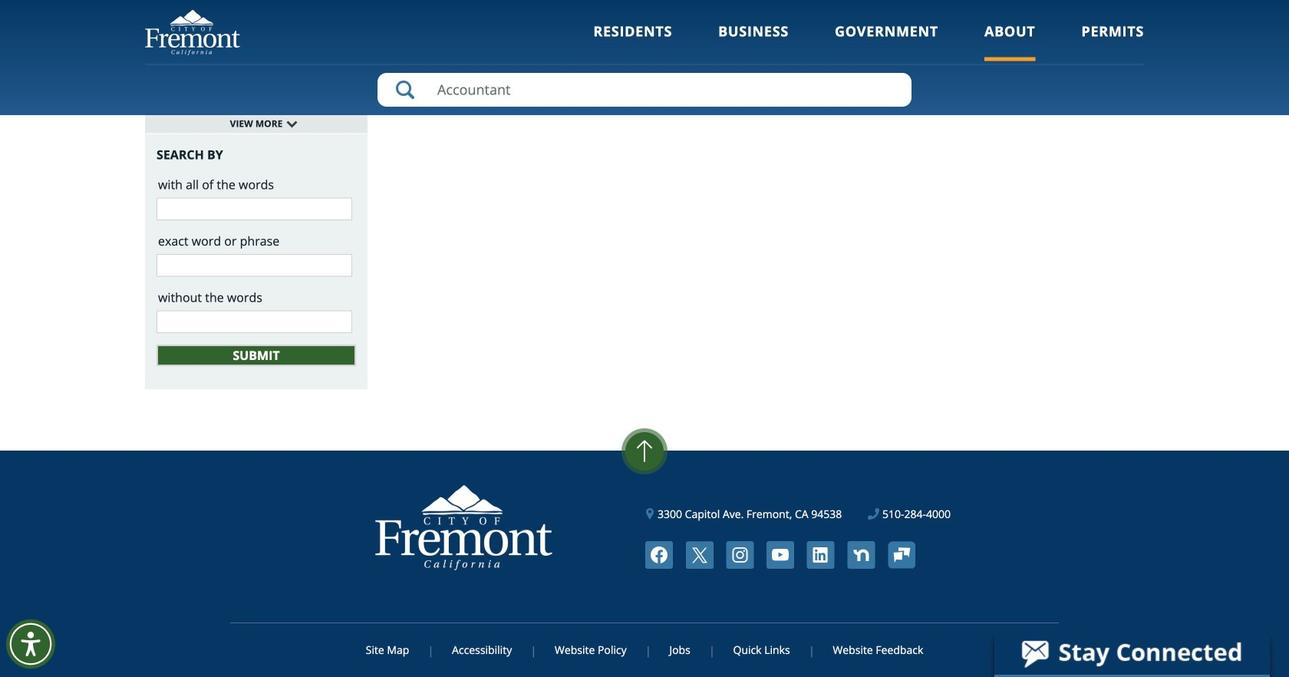 Task type: describe. For each thing, give the bounding box(es) containing it.
Search text field
[[378, 73, 912, 107]]

stay connected image
[[995, 632, 1269, 675]]

footer tw icon image
[[686, 541, 714, 569]]

footer nd icon image
[[848, 541, 876, 569]]



Task type: vqa. For each thing, say whether or not it's contained in the screenshot.
Search text box
yes



Task type: locate. For each thing, give the bounding box(es) containing it.
footer my icon image
[[888, 541, 916, 569]]

None checkbox
[[157, 0, 167, 7], [157, 19, 167, 29], [157, 64, 167, 74], [157, 86, 167, 96], [157, 0, 167, 7], [157, 19, 167, 29], [157, 64, 167, 74], [157, 86, 167, 96]]

footer ig icon image
[[727, 541, 754, 569]]

None text field
[[157, 310, 352, 333]]

None text field
[[157, 198, 352, 220], [157, 254, 352, 277], [157, 198, 352, 220], [157, 254, 352, 277]]

footer li icon image
[[807, 541, 835, 569]]

None button
[[157, 345, 356, 366]]

None checkbox
[[157, 42, 167, 52]]

footer yt icon image
[[767, 541, 795, 569]]

footer fb icon image
[[646, 541, 673, 569]]



